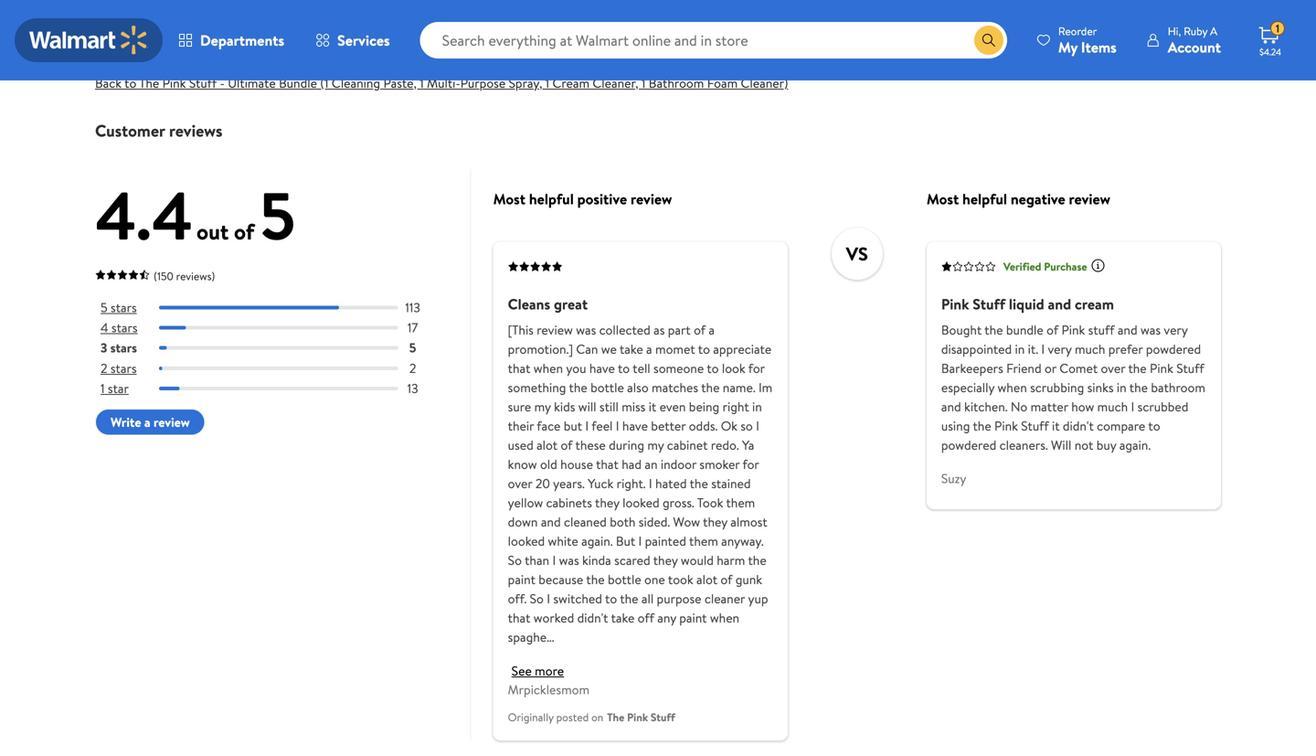 Task type: locate. For each thing, give the bounding box(es) containing it.
2 horizontal spatial when
[[998, 378, 1027, 396]]

113
[[405, 299, 420, 316]]

0 horizontal spatial 2
[[101, 359, 107, 377]]

looked down right.
[[623, 493, 660, 511]]

we
[[601, 340, 617, 358]]

matter
[[1031, 397, 1069, 415]]

2
[[101, 359, 107, 377], [409, 359, 416, 377]]

1 vertical spatial take
[[611, 609, 635, 627]]

0 horizontal spatial 5
[[101, 299, 108, 316]]

barkeepers
[[942, 359, 1004, 377]]

the down you
[[569, 378, 588, 396]]

much down stuff
[[1075, 340, 1106, 358]]

something
[[508, 378, 566, 396]]

1 vertical spatial again.
[[582, 532, 613, 550]]

0 horizontal spatial very
[[1048, 340, 1072, 358]]

over down prefer
[[1101, 359, 1126, 377]]

i up "compare"
[[1131, 397, 1135, 415]]

2 vertical spatial in
[[752, 397, 762, 415]]

2 2 from the left
[[409, 359, 416, 377]]

2 progress bar from the top
[[159, 326, 398, 330]]

i
[[1042, 340, 1045, 358], [1131, 397, 1135, 415], [585, 417, 589, 435], [616, 417, 619, 435], [756, 417, 760, 435], [649, 474, 652, 492], [639, 532, 642, 550], [553, 551, 556, 569], [547, 589, 550, 607]]

and right liquid
[[1048, 294, 1072, 314]]

they down 'painted'
[[653, 551, 678, 569]]

0 vertical spatial 5
[[260, 169, 296, 261]]

1 vertical spatial 5
[[101, 299, 108, 316]]

(150
[[154, 268, 173, 284]]

1 horizontal spatial 2
[[409, 359, 416, 377]]

0 horizontal spatial most
[[493, 189, 526, 209]]

and up using
[[942, 397, 962, 415]]

/ right "supplies"
[[393, 39, 398, 57]]

4 progress bar from the top
[[159, 366, 398, 370]]

cleaners
[[464, 39, 512, 57]]

disappointed
[[942, 340, 1012, 358]]

cleans great [this review was collected as part of a promotion.] can we take a momet to appreciate that when you have to tell someone to look for something the bottle also matches the name. im sure my kids will still miss it even being right in their face but i feel i have better odds. ok so i used alot of these during my cabinet redo. ya know old house that had an indoor smoker for over 20 years. yuck right. i hated the stained yellow cabinets they looked gross. took them down and cleaned both sided. wow they almost looked white again. but i painted them anyway. so than i was kinda scared they would harm the paint because the bottle one took alot of gunk off. so i switched to the all purpose cleaner yup that worked didn't take off any paint when spaghe...
[[508, 294, 773, 646]]

the right 'on'
[[607, 709, 625, 725]]

0 horizontal spatial they
[[595, 493, 620, 511]]

bought
[[942, 321, 982, 339]]

the left the all on the bottom of the page
[[620, 589, 639, 607]]

0 horizontal spatial alot
[[537, 436, 558, 454]]

paint down purpose
[[679, 609, 707, 627]]

painted
[[645, 532, 686, 550]]

1 vertical spatial bottle
[[608, 570, 642, 588]]

0 vertical spatial again.
[[1120, 436, 1151, 454]]

2 horizontal spatial in
[[1117, 378, 1127, 396]]

household essentials / bathroom cleaning supplies / bathroom cleaners
[[95, 39, 512, 57]]

0 vertical spatial the
[[139, 74, 159, 92]]

for up im
[[749, 359, 765, 377]]

when up the no
[[998, 378, 1027, 396]]

these
[[576, 436, 606, 454]]

5 down the 17 on the top of page
[[409, 339, 416, 357]]

they down "yuck"
[[595, 493, 620, 511]]

cleaner,
[[593, 74, 639, 92]]

most for most helpful negative review
[[927, 189, 959, 209]]

1 horizontal spatial a
[[646, 340, 652, 358]]

take
[[620, 340, 643, 358], [611, 609, 635, 627]]

can
[[576, 340, 598, 358]]

a up tell
[[646, 340, 652, 358]]

harm
[[717, 551, 745, 569]]

0 horizontal spatial helpful
[[529, 189, 574, 209]]

again. inside cleans great [this review was collected as part of a promotion.] can we take a momet to appreciate that when you have to tell someone to look for something the bottle also matches the name. im sure my kids will still miss it even being right in their face but i feel i have better odds. ok so i used alot of these during my cabinet redo. ya know old house that had an indoor smoker for over 20 years. yuck right. i hated the stained yellow cabinets they looked gross. took them down and cleaned both sided. wow they almost looked white again. but i painted them anyway. so than i was kinda scared they would harm the paint because the bottle one took alot of gunk off. so i switched to the all purpose cleaner yup that worked didn't take off any paint when spaghe...
[[582, 532, 613, 550]]

0 horizontal spatial them
[[689, 532, 718, 550]]

0 vertical spatial it
[[649, 397, 657, 415]]

5 up 4
[[101, 299, 108, 316]]

review for [this
[[537, 321, 573, 339]]

stars for 2 stars
[[110, 359, 137, 377]]

review right positive
[[631, 189, 672, 209]]

to right back
[[124, 74, 137, 92]]

a
[[1211, 23, 1218, 39]]

cleaning up "(1"
[[289, 39, 337, 57]]

2 down the 3
[[101, 359, 107, 377]]

it inside cleans great [this review was collected as part of a promotion.] can we take a momet to appreciate that when you have to tell someone to look for something the bottle also matches the name. im sure my kids will still miss it even being right in their face but i feel i have better odds. ok so i used alot of these during my cabinet redo. ya know old house that had an indoor smoker for over 20 years. yuck right. i hated the stained yellow cabinets they looked gross. took them down and cleaned both sided. wow they almost looked white again. but i painted them anyway. so than i was kinda scared they would harm the paint because the bottle one took alot of gunk off. so i switched to the all purpose cleaner yup that worked didn't take off any paint when spaghe...
[[649, 397, 657, 415]]

comet
[[1060, 359, 1098, 377]]

most for most helpful positive review
[[493, 189, 526, 209]]

posted
[[556, 709, 589, 725]]

in down im
[[752, 397, 762, 415]]

would
[[681, 551, 714, 569]]

my up an at the left bottom
[[648, 436, 664, 454]]

cleaning
[[289, 39, 337, 57], [332, 74, 380, 92]]

1 vertical spatial the
[[607, 709, 625, 725]]

4.4
[[95, 169, 193, 261]]

that
[[508, 359, 531, 377], [596, 455, 619, 473], [508, 609, 531, 627]]

2 vertical spatial they
[[653, 551, 678, 569]]

2 horizontal spatial they
[[703, 513, 728, 531]]

1 horizontal spatial it
[[1052, 417, 1060, 435]]

1 horizontal spatial very
[[1164, 321, 1188, 339]]

the
[[985, 321, 1003, 339], [1129, 359, 1147, 377], [569, 378, 588, 396], [701, 378, 720, 396], [1130, 378, 1148, 396], [973, 417, 992, 435], [690, 474, 708, 492], [748, 551, 767, 569], [586, 570, 605, 588], [620, 589, 639, 607]]

2 most from the left
[[927, 189, 959, 209]]

of inside 4.4 out of 5
[[234, 216, 255, 247]]

odds.
[[689, 417, 718, 435]]

1 star
[[101, 379, 129, 397]]

hi, ruby a account
[[1168, 23, 1221, 57]]

that up "yuck"
[[596, 455, 619, 473]]

verified
[[1004, 259, 1042, 274]]

bathroom cleaning supplies link
[[230, 39, 386, 57]]

smoker
[[700, 455, 740, 473]]

when
[[534, 359, 563, 377], [998, 378, 1027, 396], [710, 609, 740, 627]]

3 progress bar from the top
[[159, 346, 398, 350]]

1 horizontal spatial didn't
[[1063, 417, 1094, 435]]

1 horizontal spatial paint
[[679, 609, 707, 627]]

1 / from the left
[[218, 39, 223, 57]]

0 horizontal spatial looked
[[508, 532, 545, 550]]

review right negative
[[1069, 189, 1111, 209]]

again. down "compare"
[[1120, 436, 1151, 454]]

1 horizontal spatial over
[[1101, 359, 1126, 377]]

stuff left -
[[189, 74, 217, 92]]

1 vertical spatial for
[[743, 455, 759, 473]]

1 vertical spatial much
[[1098, 397, 1128, 415]]

didn't down how
[[1063, 417, 1094, 435]]

bottle down scared
[[608, 570, 642, 588]]

1 helpful from the left
[[529, 189, 574, 209]]

progress bar for 5
[[159, 346, 398, 350]]

for
[[749, 359, 765, 377], [743, 455, 759, 473]]

years.
[[553, 474, 585, 492]]

all
[[642, 589, 654, 607]]

1 horizontal spatial my
[[648, 436, 664, 454]]

off.
[[508, 589, 527, 607]]

my down something
[[534, 397, 551, 415]]

1 horizontal spatial helpful
[[963, 189, 1008, 209]]

bathroom cleaners link
[[405, 39, 512, 57]]

yuck
[[588, 474, 614, 492]]

very up the bathroom at the right of page
[[1164, 321, 1188, 339]]

also
[[627, 378, 649, 396]]

hi,
[[1168, 23, 1182, 39]]

and up prefer
[[1118, 321, 1138, 339]]

negative
[[1011, 189, 1066, 209]]

especially
[[942, 378, 995, 396]]

13
[[407, 379, 418, 397]]

(1
[[320, 74, 329, 92]]

stars right the 3
[[110, 339, 137, 357]]

stars down 3 stars
[[110, 359, 137, 377]]

stars right 4
[[111, 319, 138, 337]]

write a review
[[111, 413, 190, 431]]

1 vertical spatial very
[[1048, 340, 1072, 358]]

0 vertical spatial my
[[534, 397, 551, 415]]

switched
[[553, 589, 602, 607]]

and
[[1048, 294, 1072, 314], [1118, 321, 1138, 339], [942, 397, 962, 415], [541, 513, 561, 531]]

1 vertical spatial when
[[998, 378, 1027, 396]]

to left tell
[[618, 359, 630, 377]]

0 vertical spatial much
[[1075, 340, 1106, 358]]

back to the pink stuff - ultimate bundle (1 cleaning paste, 1 multi-purpose spray, 1 cream cleaner, 1 bathroom foam cleaner)
[[95, 74, 788, 92]]

progress bar
[[159, 306, 398, 310], [159, 326, 398, 330], [159, 346, 398, 350], [159, 366, 398, 370], [159, 387, 398, 390]]

have
[[590, 359, 615, 377], [623, 417, 648, 435]]

in right sinks
[[1117, 378, 1127, 396]]

2 horizontal spatial 5
[[409, 339, 416, 357]]

again. up kinda
[[582, 532, 613, 550]]

they down took
[[703, 513, 728, 531]]

see more
[[512, 662, 564, 680]]

scared
[[614, 551, 651, 569]]

a right write
[[144, 413, 151, 431]]

over down know
[[508, 474, 533, 492]]

the up gunk
[[748, 551, 767, 569]]

0 vertical spatial when
[[534, 359, 563, 377]]

didn't down switched
[[577, 609, 608, 627]]

stars up 4 stars
[[111, 299, 137, 316]]

ok
[[721, 417, 738, 435]]

1 horizontal spatial /
[[393, 39, 398, 57]]

to down scrubbed
[[1149, 417, 1161, 435]]

helpful left negative
[[963, 189, 1008, 209]]

will
[[579, 397, 597, 415]]

that down off.
[[508, 609, 531, 627]]

Walmart Site-Wide search field
[[420, 22, 1007, 59]]

0 vertical spatial powdered
[[1146, 340, 1201, 358]]

them up would
[[689, 532, 718, 550]]

2 for 2 stars
[[101, 359, 107, 377]]

of inside pink stuff liquid and cream bought the bundle of pink stuff and was very disappointed in it. i very much prefer powdered barkeepers friend or comet over the pink stuff especially when scrubbing sinks in the bathroom and kitchen. no matter how much i scrubbed using the pink stuff it didn't compare to powdered cleaners. will not buy again.
[[1047, 321, 1059, 339]]

helpful for negative
[[963, 189, 1008, 209]]

1 vertical spatial didn't
[[577, 609, 608, 627]]

took
[[697, 493, 723, 511]]

alot down would
[[697, 570, 718, 588]]

1 vertical spatial powdered
[[942, 436, 997, 454]]

was up "can"
[[576, 321, 596, 339]]

0 vertical spatial have
[[590, 359, 615, 377]]

that up something
[[508, 359, 531, 377]]

2 / from the left
[[393, 39, 398, 57]]

0 horizontal spatial it
[[649, 397, 657, 415]]

bathroom up back to the pink stuff - ultimate bundle (1 cleaning paste, 1 multi-purpose spray, 1 cream cleaner, 1 bathroom foam cleaner)
[[405, 39, 461, 57]]

review up promotion.]
[[537, 321, 573, 339]]

have down miss
[[623, 417, 648, 435]]

0 horizontal spatial paint
[[508, 570, 536, 588]]

them up almost
[[726, 493, 755, 511]]

0 horizontal spatial again.
[[582, 532, 613, 550]]

when down promotion.]
[[534, 359, 563, 377]]

1 horizontal spatial looked
[[623, 493, 660, 511]]

originally posted on the pink stuff
[[508, 709, 675, 725]]

5 for 5
[[409, 339, 416, 357]]

0 vertical spatial didn't
[[1063, 417, 1094, 435]]

so left than
[[508, 551, 522, 569]]

in left it.
[[1015, 340, 1025, 358]]

0 horizontal spatial over
[[508, 474, 533, 492]]

0 horizontal spatial so
[[508, 551, 522, 569]]

1 horizontal spatial bathroom
[[405, 39, 461, 57]]

much up "compare"
[[1098, 397, 1128, 415]]

1 horizontal spatial alot
[[697, 570, 718, 588]]

1 vertical spatial that
[[596, 455, 619, 473]]

progress bar for 113
[[159, 306, 398, 310]]

and up white on the left
[[541, 513, 561, 531]]

progress bar for 13
[[159, 387, 398, 390]]

review inside cleans great [this review was collected as part of a promotion.] can we take a momet to appreciate that when you have to tell someone to look for something the bottle also matches the name. im sure my kids will still miss it even being right in their face but i feel i have better odds. ok so i used alot of these during my cabinet redo. ya know old house that had an indoor smoker for over 20 years. yuck right. i hated the stained yellow cabinets they looked gross. took them down and cleaned both sided. wow they almost looked white again. but i painted them anyway. so than i was kinda scared they would harm the paint because the bottle one took alot of gunk off. so i switched to the all purpose cleaner yup that worked didn't take off any paint when spaghe...
[[537, 321, 573, 339]]

powdered up the bathroom at the right of page
[[1146, 340, 1201, 358]]

cleaner)
[[741, 74, 788, 92]]

bathroom
[[1151, 378, 1206, 396]]

take down collected
[[620, 340, 643, 358]]

you
[[566, 359, 586, 377]]

my
[[534, 397, 551, 415], [648, 436, 664, 454]]

2 up the 13
[[409, 359, 416, 377]]

have down "we"
[[590, 359, 615, 377]]

account
[[1168, 37, 1221, 57]]

5 right out at left top
[[260, 169, 296, 261]]

to left look
[[707, 359, 719, 377]]

still
[[600, 397, 619, 415]]

to inside pink stuff liquid and cream bought the bundle of pink stuff and was very disappointed in it. i very much prefer powdered barkeepers friend or comet over the pink stuff especially when scrubbing sinks in the bathroom and kitchen. no matter how much i scrubbed using the pink stuff it didn't compare to powdered cleaners. will not buy again.
[[1149, 417, 1161, 435]]

1 horizontal spatial powdered
[[1146, 340, 1201, 358]]

when down cleaner
[[710, 609, 740, 627]]

for down ya
[[743, 455, 759, 473]]

paste,
[[383, 74, 417, 92]]

pink right 'on'
[[627, 709, 648, 725]]

walmart image
[[29, 26, 148, 55]]

the up took
[[690, 474, 708, 492]]

1 vertical spatial looked
[[508, 532, 545, 550]]

cleaning right "(1"
[[332, 74, 380, 92]]

1 2 from the left
[[101, 359, 107, 377]]

[this
[[508, 321, 534, 339]]

1 horizontal spatial them
[[726, 493, 755, 511]]

see more button
[[512, 662, 564, 680]]

0 horizontal spatial didn't
[[577, 609, 608, 627]]

i right "but" on the bottom left of page
[[639, 532, 642, 550]]

0 vertical spatial looked
[[623, 493, 660, 511]]

it right miss
[[649, 397, 657, 415]]

the down kitchen.
[[973, 417, 992, 435]]

0 vertical spatial so
[[508, 551, 522, 569]]

0 vertical spatial cleaning
[[289, 39, 337, 57]]

sinks
[[1088, 378, 1114, 396]]

1 vertical spatial over
[[508, 474, 533, 492]]

0 vertical spatial a
[[709, 321, 715, 339]]

almost
[[731, 513, 768, 531]]

bottle
[[591, 378, 624, 396], [608, 570, 642, 588]]

to
[[124, 74, 137, 92], [698, 340, 710, 358], [618, 359, 630, 377], [707, 359, 719, 377], [1149, 417, 1161, 435], [605, 589, 617, 607]]

it inside pink stuff liquid and cream bought the bundle of pink stuff and was very disappointed in it. i very much prefer powdered barkeepers friend or comet over the pink stuff especially when scrubbing sinks in the bathroom and kitchen. no matter how much i scrubbed using the pink stuff it didn't compare to powdered cleaners. will not buy again.
[[1052, 417, 1060, 435]]

5 progress bar from the top
[[159, 387, 398, 390]]

pink up 'bought'
[[942, 294, 969, 314]]

1 horizontal spatial most
[[927, 189, 959, 209]]

0 vertical spatial they
[[595, 493, 620, 511]]

it up "will"
[[1052, 417, 1060, 435]]

1 most from the left
[[493, 189, 526, 209]]

helpful left positive
[[529, 189, 574, 209]]

1 horizontal spatial again.
[[1120, 436, 1151, 454]]

2 vertical spatial a
[[144, 413, 151, 431]]

0 horizontal spatial in
[[752, 397, 762, 415]]

1 horizontal spatial in
[[1015, 340, 1025, 358]]

verified purchase information image
[[1091, 258, 1106, 273]]

1 vertical spatial alot
[[697, 570, 718, 588]]

bottle up still at the left bottom
[[591, 378, 624, 396]]

1 progress bar from the top
[[159, 306, 398, 310]]

over
[[1101, 359, 1126, 377], [508, 474, 533, 492]]

2 vertical spatial 5
[[409, 339, 416, 357]]

2 helpful from the left
[[963, 189, 1008, 209]]

cream
[[553, 74, 590, 92]]

0 vertical spatial them
[[726, 493, 755, 511]]

Search search field
[[420, 22, 1007, 59]]

great
[[554, 294, 588, 314]]

will
[[1051, 436, 1072, 454]]

supplies
[[341, 39, 386, 57]]

promotion.]
[[508, 340, 573, 358]]

spray,
[[509, 74, 542, 92]]



Task type: vqa. For each thing, say whether or not it's contained in the screenshot.
PRICE tab
no



Task type: describe. For each thing, give the bounding box(es) containing it.
1 vertical spatial so
[[530, 589, 544, 607]]

didn't inside cleans great [this review was collected as part of a promotion.] can we take a momet to appreciate that when you have to tell someone to look for something the bottle also matches the name. im sure my kids will still miss it even being right in their face but i feel i have better odds. ok so i used alot of these during my cabinet redo. ya know old house that had an indoor smoker for over 20 years. yuck right. i hated the stained yellow cabinets they looked gross. took them down and cleaned both sided. wow they almost looked white again. but i painted them anyway. so than i was kinda scared they would harm the paint because the bottle one took alot of gunk off. so i switched to the all purpose cleaner yup that worked didn't take off any paint when spaghe...
[[577, 609, 608, 627]]

suzy
[[942, 469, 967, 487]]

out
[[197, 216, 229, 247]]

5 stars
[[101, 299, 137, 316]]

miss
[[622, 397, 646, 415]]

in inside cleans great [this review was collected as part of a promotion.] can we take a momet to appreciate that when you have to tell someone to look for something the bottle also matches the name. im sure my kids will still miss it even being right in their face but i feel i have better odds. ok so i used alot of these during my cabinet redo. ya know old house that had an indoor smoker for over 20 years. yuck right. i hated the stained yellow cabinets they looked gross. took them down and cleaned both sided. wow they almost looked white again. but i painted them anyway. so than i was kinda scared they would harm the paint because the bottle one took alot of gunk off. so i switched to the all purpose cleaner yup that worked didn't take off any paint when spaghe...
[[752, 397, 762, 415]]

0 horizontal spatial when
[[534, 359, 563, 377]]

again. inside pink stuff liquid and cream bought the bundle of pink stuff and was very disappointed in it. i very much prefer powdered barkeepers friend or comet over the pink stuff especially when scrubbing sinks in the bathroom and kitchen. no matter how much i scrubbed using the pink stuff it didn't compare to powdered cleaners. will not buy again.
[[1120, 436, 1151, 454]]

cabinets
[[546, 493, 592, 511]]

i right it.
[[1042, 340, 1045, 358]]

1 horizontal spatial have
[[623, 417, 648, 435]]

of right part
[[694, 321, 706, 339]]

compare
[[1097, 417, 1146, 435]]

so
[[741, 417, 753, 435]]

cabinet
[[667, 436, 708, 454]]

departments
[[200, 30, 284, 50]]

2 vertical spatial that
[[508, 609, 531, 627]]

house
[[561, 455, 593, 473]]

scrubbing
[[1030, 378, 1085, 396]]

to right switched
[[605, 589, 617, 607]]

wow
[[673, 513, 700, 531]]

the up being
[[701, 378, 720, 396]]

0 vertical spatial very
[[1164, 321, 1188, 339]]

and inside cleans great [this review was collected as part of a promotion.] can we take a momet to appreciate that when you have to tell someone to look for something the bottle also matches the name. im sure my kids will still miss it even being right in their face but i feel i have better odds. ok so i used alot of these during my cabinet redo. ya know old house that had an indoor smoker for over 20 years. yuck right. i hated the stained yellow cabinets they looked gross. took them down and cleaned both sided. wow they almost looked white again. but i painted them anyway. so than i was kinda scared they would harm the paint because the bottle one took alot of gunk off. so i switched to the all purpose cleaner yup that worked didn't take off any paint when spaghe...
[[541, 513, 561, 531]]

1 horizontal spatial the
[[607, 709, 625, 725]]

buy
[[1097, 436, 1117, 454]]

verified purchase
[[1004, 259, 1088, 274]]

bundle
[[279, 74, 317, 92]]

kitchen.
[[965, 397, 1008, 415]]

cleaned
[[564, 513, 607, 531]]

right
[[723, 397, 749, 415]]

during
[[609, 436, 645, 454]]

didn't inside pink stuff liquid and cream bought the bundle of pink stuff and was very disappointed in it. i very much prefer powdered barkeepers friend or comet over the pink stuff especially when scrubbing sinks in the bathroom and kitchen. no matter how much i scrubbed using the pink stuff it didn't compare to powdered cleaners. will not buy again.
[[1063, 417, 1094, 435]]

cleaner
[[705, 589, 745, 607]]

on
[[592, 709, 604, 725]]

essentials
[[158, 39, 211, 57]]

pink down essentials
[[162, 74, 186, 92]]

pink left stuff
[[1062, 321, 1085, 339]]

cream
[[1075, 294, 1114, 314]]

star
[[108, 379, 129, 397]]

positive
[[577, 189, 627, 209]]

someone
[[654, 359, 704, 377]]

than
[[525, 551, 550, 569]]

face
[[537, 417, 561, 435]]

sided.
[[639, 513, 670, 531]]

helpful for positive
[[529, 189, 574, 209]]

1 vertical spatial paint
[[679, 609, 707, 627]]

review for negative
[[1069, 189, 1111, 209]]

i right than
[[553, 551, 556, 569]]

most helpful positive review
[[493, 189, 672, 209]]

stained
[[711, 474, 751, 492]]

their
[[508, 417, 534, 435]]

search icon image
[[982, 33, 996, 48]]

stars for 4 stars
[[111, 319, 138, 337]]

momet
[[656, 340, 695, 358]]

review for positive
[[631, 189, 672, 209]]

know
[[508, 455, 537, 473]]

took
[[668, 570, 694, 588]]

because
[[539, 570, 584, 588]]

0 horizontal spatial my
[[534, 397, 551, 415]]

0 vertical spatial for
[[749, 359, 765, 377]]

ruby
[[1184, 23, 1208, 39]]

collected
[[599, 321, 651, 339]]

5 for 5 stars
[[101, 299, 108, 316]]

0 vertical spatial paint
[[508, 570, 536, 588]]

progress bar for 2
[[159, 366, 398, 370]]

services button
[[300, 18, 406, 62]]

but
[[616, 532, 636, 550]]

stuff
[[1089, 321, 1115, 339]]

anyway.
[[721, 532, 764, 550]]

household
[[95, 39, 154, 57]]

reviews)
[[176, 268, 215, 284]]

was down white on the left
[[559, 551, 579, 569]]

pink up the bathroom at the right of page
[[1150, 359, 1174, 377]]

items
[[1081, 37, 1117, 57]]

kids
[[554, 397, 575, 415]]

liquid
[[1009, 294, 1045, 314]]

1 horizontal spatial when
[[710, 609, 740, 627]]

foam
[[707, 74, 738, 92]]

departments button
[[163, 18, 300, 62]]

1 vertical spatial my
[[648, 436, 664, 454]]

pink stuff liquid and cream bought the bundle of pink stuff and was very disappointed in it. i very much prefer powdered barkeepers friend or comet over the pink stuff especially when scrubbing sinks in the bathroom and kitchen. no matter how much i scrubbed using the pink stuff it didn't compare to powdered cleaners. will not buy again.
[[942, 294, 1206, 454]]

sure
[[508, 397, 531, 415]]

i down an at the left bottom
[[649, 474, 652, 492]]

yellow
[[508, 493, 543, 511]]

0 horizontal spatial the
[[139, 74, 159, 92]]

not
[[1075, 436, 1094, 454]]

write
[[111, 413, 141, 431]]

over inside cleans great [this review was collected as part of a promotion.] can we take a momet to appreciate that when you have to tell someone to look for something the bottle also matches the name. im sure my kids will still miss it even being right in their face but i feel i have better odds. ok so i used alot of these during my cabinet redo. ya know old house that had an indoor smoker for over 20 years. yuck right. i hated the stained yellow cabinets they looked gross. took them down and cleaned both sided. wow they almost looked white again. but i painted them anyway. so than i was kinda scared they would harm the paint because the bottle one took alot of gunk off. so i switched to the all purpose cleaner yup that worked didn't take off any paint when spaghe...
[[508, 474, 533, 492]]

stuff up the bathroom at the right of page
[[1177, 359, 1205, 377]]

0 vertical spatial that
[[508, 359, 531, 377]]

1 vertical spatial cleaning
[[332, 74, 380, 92]]

both
[[610, 513, 636, 531]]

of down but
[[561, 436, 573, 454]]

using
[[942, 417, 970, 435]]

i right so
[[756, 417, 760, 435]]

or
[[1045, 359, 1057, 377]]

(150 reviews) link
[[95, 265, 215, 285]]

redo.
[[711, 436, 739, 454]]

stuff up cleaners.
[[1021, 417, 1049, 435]]

see
[[512, 662, 532, 680]]

one
[[645, 570, 665, 588]]

1 vertical spatial them
[[689, 532, 718, 550]]

of up cleaner
[[721, 570, 733, 588]]

ya
[[742, 436, 755, 454]]

i right feel
[[616, 417, 619, 435]]

20
[[536, 474, 550, 492]]

2 for 2
[[409, 359, 416, 377]]

worked
[[534, 609, 574, 627]]

stuff right 'on'
[[651, 709, 675, 725]]

1 right the "paste,"
[[420, 74, 424, 92]]

customer
[[95, 119, 165, 142]]

back to the pink stuff - ultimate bundle (1 cleaning paste, 1 multi-purpose spray, 1 cream cleaner, 1 bathroom foam cleaner) link
[[95, 74, 788, 92]]

household essentials link
[[95, 39, 211, 57]]

0 horizontal spatial a
[[144, 413, 151, 431]]

0 vertical spatial bottle
[[591, 378, 624, 396]]

0 horizontal spatial bathroom
[[230, 39, 286, 57]]

0 horizontal spatial have
[[590, 359, 615, 377]]

0 vertical spatial alot
[[537, 436, 558, 454]]

i right but
[[585, 417, 589, 435]]

i up 'worked'
[[547, 589, 550, 607]]

2 horizontal spatial a
[[709, 321, 715, 339]]

1 right cleaner,
[[642, 74, 646, 92]]

1 horizontal spatial 5
[[260, 169, 296, 261]]

stars for 5 stars
[[111, 299, 137, 316]]

0 horizontal spatial powdered
[[942, 436, 997, 454]]

pink down the no
[[995, 417, 1018, 435]]

1 vertical spatial in
[[1117, 378, 1127, 396]]

progress bar for 17
[[159, 326, 398, 330]]

the down prefer
[[1129, 359, 1147, 377]]

write a review link
[[95, 409, 205, 436]]

3
[[101, 339, 107, 357]]

used
[[508, 436, 534, 454]]

4 stars
[[101, 319, 138, 337]]

1 horizontal spatial they
[[653, 551, 678, 569]]

old
[[540, 455, 558, 473]]

1 right spray,
[[546, 74, 550, 92]]

purchase
[[1044, 259, 1088, 274]]

even
[[660, 397, 686, 415]]

no
[[1011, 397, 1028, 415]]

cleans
[[508, 294, 550, 314]]

was inside pink stuff liquid and cream bought the bundle of pink stuff and was very disappointed in it. i very much prefer powdered barkeepers friend or comet over the pink stuff especially when scrubbing sinks in the bathroom and kitchen. no matter how much i scrubbed using the pink stuff it didn't compare to powdered cleaners. will not buy again.
[[1141, 321, 1161, 339]]

scrubbed
[[1138, 397, 1189, 415]]

1 vertical spatial they
[[703, 513, 728, 531]]

the up disappointed
[[985, 321, 1003, 339]]

when inside pink stuff liquid and cream bought the bundle of pink stuff and was very disappointed in it. i very much prefer powdered barkeepers friend or comet over the pink stuff especially when scrubbing sinks in the bathroom and kitchen. no matter how much i scrubbed using the pink stuff it didn't compare to powdered cleaners. will not buy again.
[[998, 378, 1027, 396]]

0 vertical spatial take
[[620, 340, 643, 358]]

1 left star
[[101, 379, 105, 397]]

review right write
[[154, 413, 190, 431]]

friend
[[1007, 359, 1042, 377]]

the up scrubbed
[[1130, 378, 1148, 396]]

over inside pink stuff liquid and cream bought the bundle of pink stuff and was very disappointed in it. i very much prefer powdered barkeepers friend or comet over the pink stuff especially when scrubbing sinks in the bathroom and kitchen. no matter how much i scrubbed using the pink stuff it didn't compare to powdered cleaners. will not buy again.
[[1101, 359, 1126, 377]]

mrpicklesmom
[[508, 680, 590, 698]]

3 stars
[[101, 339, 137, 357]]

stuff left liquid
[[973, 294, 1006, 314]]

better
[[651, 417, 686, 435]]

stars for 3 stars
[[110, 339, 137, 357]]

the down kinda
[[586, 570, 605, 588]]

to right momet
[[698, 340, 710, 358]]

purpose
[[461, 74, 506, 92]]

1 vertical spatial a
[[646, 340, 652, 358]]

1 up $4.24
[[1276, 21, 1280, 36]]

2 horizontal spatial bathroom
[[649, 74, 704, 92]]



